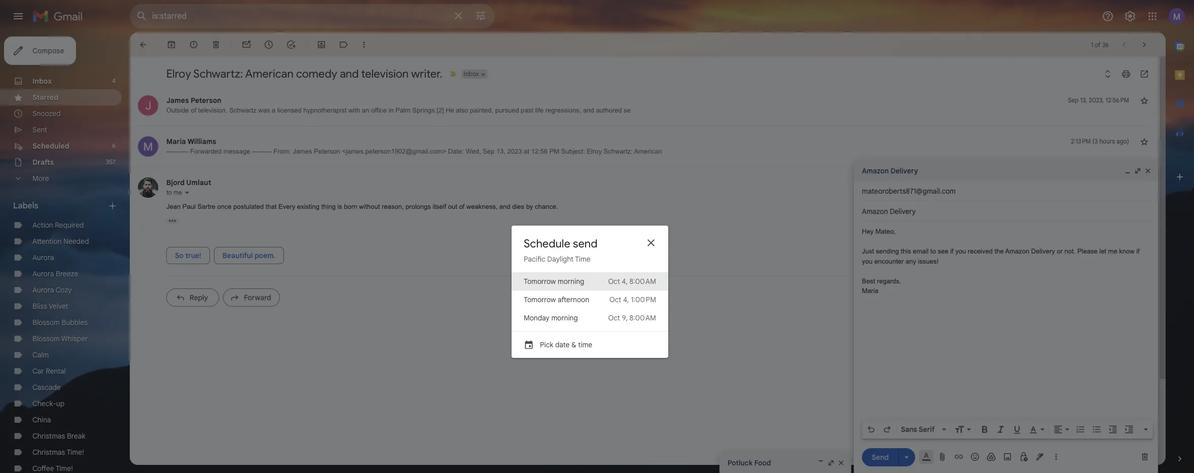 Task type: vqa. For each thing, say whether or not it's contained in the screenshot.
Oct related to Oct 4, 1:00 PM
yes



Task type: describe. For each thing, give the bounding box(es) containing it.
christmas for christmas time!
[[32, 448, 65, 457]]

1 horizontal spatial and
[[500, 203, 511, 211]]

starred
[[32, 93, 58, 102]]

action required
[[32, 221, 84, 230]]

existing
[[297, 203, 320, 211]]

tomorrow for tomorrow morning
[[524, 277, 556, 286]]

important mainly because you often read messages with this label. switch
[[448, 69, 458, 79]]

action
[[32, 221, 53, 230]]

schwartz:
[[193, 67, 243, 81]]

36
[[1103, 41, 1110, 48]]

check-up link
[[32, 399, 65, 408]]

to
[[166, 189, 172, 196]]

dies
[[513, 203, 525, 211]]

car rental
[[32, 367, 66, 376]]

umlaut
[[186, 178, 211, 187]]

whisper
[[61, 334, 88, 344]]

aurora for aurora link at the bottom left
[[32, 253, 54, 262]]

snoozed
[[32, 109, 61, 118]]

calm link
[[32, 351, 49, 360]]

american
[[245, 67, 294, 81]]

bliss velvet
[[32, 302, 68, 311]]

labels
[[13, 201, 38, 211]]

drafts link
[[32, 158, 54, 167]]

bjord
[[166, 178, 185, 187]]

date
[[556, 340, 570, 350]]

357
[[106, 158, 116, 166]]

archive image
[[166, 40, 177, 50]]

needed
[[63, 237, 89, 246]]

christmas time! link
[[32, 448, 84, 457]]

compose
[[32, 46, 64, 55]]

sent link
[[32, 125, 47, 134]]

support image
[[1103, 10, 1115, 22]]

move to inbox image
[[317, 40, 327, 50]]

attention needed
[[32, 237, 89, 246]]

afternoon
[[558, 295, 590, 304]]

oct 4, 1:00 pm
[[610, 295, 657, 304]]

breeze
[[56, 269, 78, 279]]

9,
[[622, 314, 628, 323]]

to me
[[166, 189, 182, 196]]

monday
[[524, 314, 550, 323]]

car
[[32, 367, 44, 376]]

starred link
[[32, 93, 58, 102]]

prolongs
[[406, 203, 431, 211]]

television
[[362, 67, 409, 81]]

oct for oct 9, 8:00 am
[[609, 314, 620, 323]]

schedule
[[524, 237, 571, 251]]

bliss
[[32, 302, 47, 311]]

tomorrow morning
[[524, 277, 585, 286]]

1 vertical spatial of
[[459, 203, 465, 211]]

action required link
[[32, 221, 84, 230]]

inbox for inbox button
[[464, 70, 479, 78]]

me
[[174, 189, 182, 196]]

check-
[[32, 399, 56, 408]]

aurora breeze
[[32, 269, 78, 279]]

delete image
[[211, 40, 221, 50]]

1
[[1092, 41, 1094, 48]]

labels heading
[[13, 201, 108, 211]]

4
[[112, 77, 116, 85]]

blossom bubbles link
[[32, 318, 88, 327]]

itself
[[433, 203, 447, 211]]

christmas time!
[[32, 448, 84, 457]]

is
[[338, 203, 342, 211]]

oct 9, 8:00 am
[[609, 314, 657, 323]]

pick date & time
[[540, 340, 593, 350]]

schedule send heading
[[524, 237, 598, 251]]

6
[[112, 142, 116, 150]]

aurora link
[[32, 253, 54, 262]]

settings image
[[1125, 10, 1137, 22]]

8:00 am for oct 4, 8:00 am
[[630, 277, 657, 286]]

paul
[[183, 203, 196, 211]]

rental
[[46, 367, 66, 376]]

cascade
[[32, 383, 61, 392]]

drafts
[[32, 158, 54, 167]]

oct for oct 4, 1:00 pm
[[610, 295, 622, 304]]

car rental link
[[32, 367, 66, 376]]

pacific daylight time
[[524, 255, 591, 264]]

up
[[56, 399, 65, 408]]

pacific
[[524, 255, 546, 264]]

more button
[[0, 170, 122, 187]]

blossom for blossom bubbles
[[32, 318, 60, 327]]

0 vertical spatial of
[[1096, 41, 1101, 48]]

inbox link
[[32, 77, 52, 86]]

china link
[[32, 416, 51, 425]]

aurora cozy link
[[32, 286, 72, 295]]

8:00 am for oct 9, 8:00 am
[[630, 314, 657, 323]]

4, for 8:00 am
[[622, 277, 628, 286]]

once
[[217, 203, 232, 211]]

daylight
[[548, 255, 574, 264]]

bliss velvet link
[[32, 302, 68, 311]]

morning for monday morning
[[552, 314, 578, 323]]

hours
[[1060, 179, 1075, 186]]

labels navigation
[[0, 32, 130, 473]]



Task type: locate. For each thing, give the bounding box(es) containing it.
inbox for inbox link
[[32, 77, 52, 86]]

(3
[[1053, 179, 1058, 186]]

schedule send
[[524, 237, 598, 251]]

elroy
[[166, 67, 191, 81]]

older image
[[1140, 40, 1150, 50]]

morning down tomorrow afternoon
[[552, 314, 578, 323]]

menu item containing tomorrow afternoon
[[512, 291, 669, 309]]

tomorrow up the monday
[[524, 295, 556, 304]]

jean paul sartre once postulated that every existing thing is born without reason, prolongs itself out of weakness, and dies by chance.
[[166, 203, 558, 211]]

tomorrow for tomorrow afternoon
[[524, 295, 556, 304]]

1 8:00 am from the top
[[630, 277, 657, 286]]

1 of 36
[[1092, 41, 1110, 48]]

oct up the oct 4, 1:00 pm at the bottom right
[[609, 277, 620, 286]]

time
[[575, 255, 591, 264]]

of right 1
[[1096, 41, 1101, 48]]

required
[[55, 221, 84, 230]]

compose button
[[4, 37, 76, 65]]

0 horizontal spatial and
[[340, 67, 359, 81]]

2 vertical spatial oct
[[609, 314, 620, 323]]

that every
[[266, 203, 295, 211]]

christmas break link
[[32, 432, 85, 441]]

menu item containing tomorrow morning
[[512, 272, 669, 291]]

inbox inside labels "navigation"
[[32, 77, 52, 86]]

blossom whisper
[[32, 334, 88, 344]]

time!
[[67, 448, 84, 457]]

oct
[[609, 277, 620, 286], [610, 295, 622, 304], [609, 314, 620, 323]]

add to tasks image
[[286, 40, 296, 50]]

4, for 1:00 pm
[[624, 295, 630, 304]]

bjord umlaut
[[166, 178, 211, 187]]

elroy schwartz: american comedy and television writer.
[[166, 67, 443, 81]]

menu item down time
[[512, 272, 669, 291]]

of right the out in the left top of the page
[[459, 203, 465, 211]]

comedy
[[296, 67, 337, 81]]

and left dies
[[500, 203, 511, 211]]

8:00 am
[[630, 277, 657, 286], [630, 314, 657, 323]]

tomorrow down pacific
[[524, 277, 556, 286]]

inbox inside button
[[464, 70, 479, 78]]

aurora breeze link
[[32, 269, 78, 279]]

blossom up calm link
[[32, 334, 60, 344]]

menu item down the afternoon at the left bottom of page
[[512, 309, 669, 327]]

born
[[344, 203, 357, 211]]

aurora down attention
[[32, 253, 54, 262]]

0 vertical spatial aurora
[[32, 253, 54, 262]]

thing
[[322, 203, 336, 211]]

4, left 1:00 pm
[[624, 295, 630, 304]]

2 menu item from the top
[[512, 291, 669, 309]]

china
[[32, 416, 51, 425]]

0 vertical spatial tomorrow
[[524, 277, 556, 286]]

pick
[[540, 340, 554, 350]]

blossom whisper link
[[32, 334, 88, 344]]

0 horizontal spatial inbox
[[32, 77, 52, 86]]

attention needed link
[[32, 237, 89, 246]]

1 vertical spatial and
[[500, 203, 511, 211]]

2 christmas from the top
[[32, 448, 65, 457]]

2:15 pm (3 hours ago) cell
[[1031, 178, 1089, 188]]

inbox up starred link
[[32, 77, 52, 86]]

aurora down aurora link at the bottom left
[[32, 269, 54, 279]]

and
[[340, 67, 359, 81], [500, 203, 511, 211]]

Starred checkbox
[[1100, 178, 1110, 188]]

2 blossom from the top
[[32, 334, 60, 344]]

oct down oct 4, 8:00 am
[[610, 295, 622, 304]]

3 aurora from the top
[[32, 286, 54, 295]]

0 vertical spatial oct
[[609, 277, 620, 286]]

1 vertical spatial 8:00 am
[[630, 314, 657, 323]]

2 tomorrow from the top
[[524, 295, 556, 304]]

scheduled link
[[32, 142, 69, 151]]

christmas break
[[32, 432, 85, 441]]

menu item
[[512, 272, 669, 291], [512, 291, 669, 309], [512, 309, 669, 327]]

velvet
[[49, 302, 68, 311]]

4, up the oct 4, 1:00 pm at the bottom right
[[622, 277, 628, 286]]

writer.
[[411, 67, 443, 81]]

0 vertical spatial 4,
[[622, 277, 628, 286]]

3 menu item from the top
[[512, 309, 669, 327]]

back to starred image
[[138, 40, 148, 50]]

1 vertical spatial 4,
[[624, 295, 630, 304]]

aurora for aurora breeze
[[32, 269, 54, 279]]

sartre
[[198, 203, 216, 211]]

0 vertical spatial and
[[340, 67, 359, 81]]

0 vertical spatial 8:00 am
[[630, 277, 657, 286]]

break
[[67, 432, 85, 441]]

christmas down christmas break link
[[32, 448, 65, 457]]

blossom down bliss velvet
[[32, 318, 60, 327]]

1 vertical spatial oct
[[610, 295, 622, 304]]

&
[[572, 340, 577, 350]]

scheduled
[[32, 142, 69, 151]]

0 vertical spatial morning
[[558, 277, 585, 286]]

christmas
[[32, 432, 65, 441], [32, 448, 65, 457]]

1 horizontal spatial inbox
[[464, 70, 479, 78]]

1 vertical spatial blossom
[[32, 334, 60, 344]]

and right comedy
[[340, 67, 359, 81]]

jean
[[166, 203, 181, 211]]

snooze image
[[264, 40, 274, 50]]

1 blossom from the top
[[32, 318, 60, 327]]

1 tomorrow from the top
[[524, 277, 556, 286]]

aurora for aurora cozy
[[32, 286, 54, 295]]

1 menu item from the top
[[512, 272, 669, 291]]

oct 4, 8:00 am
[[609, 277, 657, 286]]

1 aurora from the top
[[32, 253, 54, 262]]

1 vertical spatial tomorrow
[[524, 295, 556, 304]]

christmas for christmas break
[[32, 432, 65, 441]]

0 vertical spatial christmas
[[32, 432, 65, 441]]

morning up the afternoon at the left bottom of page
[[558, 277, 585, 286]]

1 vertical spatial christmas
[[32, 448, 65, 457]]

1:00 pm
[[631, 295, 657, 304]]

clear search image
[[449, 6, 469, 26]]

1 vertical spatial aurora
[[32, 269, 54, 279]]

search mail image
[[133, 7, 151, 25]]

schedule send dialog
[[512, 226, 669, 358]]

2 aurora from the top
[[32, 269, 54, 279]]

chance.
[[535, 203, 558, 211]]

weakness,
[[467, 203, 498, 211]]

tab list
[[1166, 32, 1195, 437]]

menu item containing monday morning
[[512, 309, 669, 327]]

aurora up bliss
[[32, 286, 54, 295]]

0 horizontal spatial of
[[459, 203, 465, 211]]

0 vertical spatial blossom
[[32, 318, 60, 327]]

2 vertical spatial aurora
[[32, 286, 54, 295]]

None search field
[[130, 4, 495, 28]]

morning
[[558, 277, 585, 286], [552, 314, 578, 323]]

8:00 am right 9,
[[630, 314, 657, 323]]

without
[[359, 203, 380, 211]]

christmas down china
[[32, 432, 65, 441]]

menu containing tomorrow morning
[[512, 272, 669, 358]]

morning for tomorrow morning
[[558, 277, 585, 286]]

2 8:00 am from the top
[[630, 314, 657, 323]]

monday morning
[[524, 314, 578, 323]]

menu
[[512, 272, 669, 358]]

1 christmas from the top
[[32, 432, 65, 441]]

8:00 am up 1:00 pm
[[630, 277, 657, 286]]

blossom bubbles
[[32, 318, 88, 327]]

cozy
[[56, 286, 72, 295]]

inbox button
[[462, 70, 480, 79]]

of
[[1096, 41, 1101, 48], [459, 203, 465, 211]]

time
[[579, 340, 593, 350]]

check-up
[[32, 399, 65, 408]]

blossom for blossom whisper
[[32, 334, 60, 344]]

inbox
[[464, 70, 479, 78], [32, 77, 52, 86]]

attention
[[32, 237, 62, 246]]

sent
[[32, 125, 47, 134]]

oct left 9,
[[609, 314, 620, 323]]

inbox right important mainly because you often read messages with this label. switch
[[464, 70, 479, 78]]

menu item up 9,
[[512, 291, 669, 309]]

main menu image
[[12, 10, 24, 22]]

1 vertical spatial morning
[[552, 314, 578, 323]]

send
[[573, 237, 598, 251]]

more
[[32, 174, 49, 183]]

oct for oct 4, 8:00 am
[[609, 277, 620, 286]]

2:15 pm (3 hours ago)
[[1031, 179, 1089, 186]]

advanced search options image
[[471, 6, 491, 26]]

report spam image
[[189, 40, 199, 50]]

ago)
[[1077, 179, 1089, 186]]

reason,
[[382, 203, 404, 211]]

tomorrow afternoon
[[524, 295, 590, 304]]

1 horizontal spatial of
[[1096, 41, 1101, 48]]

postulated
[[234, 203, 264, 211]]



